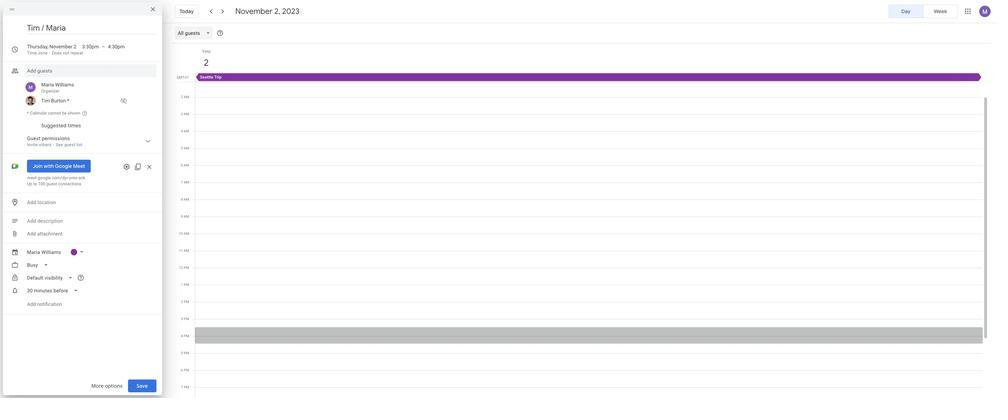 Task type: vqa. For each thing, say whether or not it's contained in the screenshot.
add a date Button
no



Task type: locate. For each thing, give the bounding box(es) containing it.
suggested times button
[[38, 119, 84, 132]]

1 vertical spatial 6
[[181, 368, 183, 372]]

williams down attachment
[[41, 249, 61, 255]]

1 add from the top
[[27, 200, 36, 205]]

option group
[[889, 5, 959, 18]]

2 5 from the top
[[181, 351, 183, 355]]

add inside "add location" dropdown button
[[27, 200, 36, 205]]

add for add attachment
[[27, 231, 36, 237]]

pm up 4 pm
[[184, 317, 189, 321]]

am
[[184, 95, 189, 99], [184, 112, 189, 116], [184, 129, 189, 133], [184, 146, 189, 150], [184, 163, 189, 167], [184, 180, 189, 184], [184, 197, 189, 201], [184, 215, 189, 218], [184, 232, 189, 236], [184, 249, 189, 253]]

8 am
[[181, 197, 189, 201]]

7
[[181, 180, 183, 184], [181, 385, 183, 389]]

does not repeat
[[52, 51, 83, 56]]

6 for 6 pm
[[181, 368, 183, 372]]

1 pm from the top
[[184, 266, 189, 270]]

2 am from the top
[[184, 112, 189, 116]]

am up the 3 am
[[184, 95, 189, 99]]

5 for 5 pm
[[181, 351, 183, 355]]

7 pm from the top
[[184, 368, 189, 372]]

does
[[52, 51, 62, 56]]

november
[[235, 6, 273, 16], [50, 44, 72, 49]]

4 add from the top
[[27, 301, 36, 307]]

pm down 6 pm
[[184, 385, 189, 389]]

add for add location
[[27, 200, 36, 205]]

maria
[[41, 82, 54, 88], [27, 249, 40, 255]]

1 am from the top
[[184, 95, 189, 99]]

10 am from the top
[[184, 249, 189, 253]]

maria williams organizer
[[41, 82, 74, 94]]

maria for maria williams organizer
[[41, 82, 54, 88]]

pm right 1
[[184, 283, 189, 287]]

am for 10 am
[[184, 232, 189, 236]]

day
[[902, 8, 911, 15]]

6 down 5 am
[[181, 163, 183, 167]]

4 pm from the top
[[184, 317, 189, 321]]

9 am from the top
[[184, 232, 189, 236]]

0 vertical spatial 7
[[181, 180, 183, 184]]

* left calendar
[[27, 111, 29, 116]]

10 am
[[179, 232, 189, 236]]

* right burton
[[67, 98, 69, 104]]

0 vertical spatial 3
[[181, 112, 183, 116]]

1 7 from the top
[[181, 180, 183, 184]]

maria up organizer
[[41, 82, 54, 88]]

add up add attachment
[[27, 218, 36, 224]]

7 down 6 pm
[[181, 385, 183, 389]]

thursday, november 2 element
[[198, 55, 215, 71]]

williams up organizer
[[55, 82, 74, 88]]

1 vertical spatial williams
[[41, 249, 61, 255]]

5 am from the top
[[184, 163, 189, 167]]

am down the 3 am
[[184, 129, 189, 133]]

add for add description
[[27, 218, 36, 224]]

0 vertical spatial 5
[[181, 146, 183, 150]]

pm
[[184, 266, 189, 270], [184, 283, 189, 287], [184, 300, 189, 304], [184, 317, 189, 321], [184, 334, 189, 338], [184, 351, 189, 355], [184, 368, 189, 372], [184, 385, 189, 389]]

9
[[181, 215, 183, 218]]

5 up 6 am
[[181, 146, 183, 150]]

4
[[181, 129, 183, 133], [181, 334, 183, 338]]

add notification button
[[24, 296, 65, 313]]

2 pm
[[181, 300, 189, 304]]

add attachment button
[[24, 227, 65, 240]]

1 horizontal spatial *
[[67, 98, 69, 104]]

1 horizontal spatial guest
[[64, 142, 75, 147]]

5 down 4 pm
[[181, 351, 183, 355]]

am for 9 am
[[184, 215, 189, 218]]

6 pm from the top
[[184, 351, 189, 355]]

0 vertical spatial 4
[[181, 129, 183, 133]]

3 pm from the top
[[184, 300, 189, 304]]

guest left list on the top left of the page
[[64, 142, 75, 147]]

row inside 2 grid
[[192, 63, 984, 398]]

2 up the repeat
[[74, 44, 76, 49]]

am up 6 am
[[184, 146, 189, 150]]

4:30pm
[[108, 44, 125, 49]]

pm for 5 pm
[[184, 351, 189, 355]]

6 up 7 pm
[[181, 368, 183, 372]]

7 up the 8
[[181, 180, 183, 184]]

am down 5 am
[[184, 163, 189, 167]]

2 grid
[[172, 43, 989, 398]]

5
[[181, 146, 183, 150], [181, 351, 183, 355]]

pm for 1 pm
[[184, 283, 189, 287]]

0 vertical spatial 6
[[181, 163, 183, 167]]

am for 4 am
[[184, 129, 189, 133]]

thursday, november 2
[[27, 44, 76, 49]]

williams for maria williams organizer
[[55, 82, 74, 88]]

0 vertical spatial guest
[[64, 142, 75, 147]]

2 6 from the top
[[181, 368, 183, 372]]

add left location
[[27, 200, 36, 205]]

permissions
[[42, 136, 70, 141]]

6
[[181, 163, 183, 167], [181, 368, 183, 372]]

1 4 from the top
[[181, 129, 183, 133]]

add attachment
[[27, 231, 63, 237]]

cell
[[195, 63, 984, 398]]

6 pm
[[181, 368, 189, 372]]

2 inside thu 2
[[203, 57, 208, 69]]

1 vertical spatial 4
[[181, 334, 183, 338]]

3:30pm
[[82, 44, 99, 49]]

add
[[27, 200, 36, 205], [27, 218, 36, 224], [27, 231, 36, 237], [27, 301, 36, 307]]

pm up 3 pm
[[184, 300, 189, 304]]

1 vertical spatial 3
[[181, 317, 183, 321]]

thu 2
[[202, 49, 211, 69]]

to element
[[102, 43, 105, 50]]

2 7 from the top
[[181, 385, 183, 389]]

add location button
[[24, 196, 157, 209]]

am right 11 on the bottom of page
[[184, 249, 189, 253]]

am for 8 am
[[184, 197, 189, 201]]

3 up 4 am
[[181, 112, 183, 116]]

4 am from the top
[[184, 146, 189, 150]]

2 add from the top
[[27, 218, 36, 224]]

1 vertical spatial 7
[[181, 385, 183, 389]]

2 3 from the top
[[181, 317, 183, 321]]

1 5 from the top
[[181, 146, 183, 150]]

3 am from the top
[[184, 129, 189, 133]]

guests invited to this event. tree
[[24, 80, 157, 106]]

10
[[179, 232, 183, 236]]

add left attachment
[[27, 231, 36, 237]]

11
[[179, 249, 183, 253]]

november left 2,
[[235, 6, 273, 16]]

3
[[181, 112, 183, 116], [181, 317, 183, 321]]

1 vertical spatial *
[[27, 111, 29, 116]]

guest
[[64, 142, 75, 147], [46, 181, 57, 186]]

3 up 4 pm
[[181, 317, 183, 321]]

am for 5 am
[[184, 146, 189, 150]]

join
[[33, 163, 43, 169]]

7 for 7 pm
[[181, 385, 183, 389]]

add notification
[[27, 301, 62, 307]]

maria down add attachment
[[27, 249, 40, 255]]

am right the 10
[[184, 232, 189, 236]]

8 am from the top
[[184, 215, 189, 218]]

0 vertical spatial november
[[235, 6, 273, 16]]

None field
[[175, 27, 216, 39], [24, 259, 54, 272], [24, 272, 79, 284], [24, 284, 84, 297], [175, 27, 216, 39], [24, 259, 54, 272], [24, 272, 79, 284], [24, 284, 84, 297]]

seattle trip button
[[195, 73, 983, 81]]

to
[[33, 181, 37, 186]]

williams
[[55, 82, 74, 88], [41, 249, 61, 255]]

pm right 12
[[184, 266, 189, 270]]

am for 3 am
[[184, 112, 189, 116]]

thu
[[202, 49, 211, 54]]

07
[[185, 75, 189, 79]]

show schedule of tim burton image
[[118, 95, 130, 106]]

7 pm
[[181, 385, 189, 389]]

am right the "9"
[[184, 215, 189, 218]]

meet
[[73, 163, 85, 169]]

2 down thu in the left of the page
[[203, 57, 208, 69]]

0 horizontal spatial november
[[50, 44, 72, 49]]

am right the 8
[[184, 197, 189, 201]]

2 pm from the top
[[184, 283, 189, 287]]

pm up 7 pm
[[184, 368, 189, 372]]

0 horizontal spatial guest
[[46, 181, 57, 186]]

maria for maria williams
[[27, 249, 40, 255]]

am for 6 am
[[184, 163, 189, 167]]

invite others
[[27, 142, 52, 147]]

1 horizontal spatial maria
[[41, 82, 54, 88]]

pm for 3 pm
[[184, 317, 189, 321]]

gmt-07
[[177, 75, 189, 79]]

add inside add notification button
[[27, 301, 36, 307]]

12 pm
[[179, 266, 189, 270]]

1 vertical spatial guest
[[46, 181, 57, 186]]

0 horizontal spatial maria
[[27, 249, 40, 255]]

guest down meet.google.com/dyr-
[[46, 181, 57, 186]]

8 pm from the top
[[184, 385, 189, 389]]

5 pm from the top
[[184, 334, 189, 338]]

0 vertical spatial *
[[67, 98, 69, 104]]

2,
[[275, 6, 281, 16]]

november up does
[[50, 44, 72, 49]]

pm down 4 pm
[[184, 351, 189, 355]]

2 4 from the top
[[181, 334, 183, 338]]

suggested
[[41, 122, 67, 129]]

am down 6 am
[[184, 180, 189, 184]]

pm up '5 pm'
[[184, 334, 189, 338]]

am up 4 am
[[184, 112, 189, 116]]

join with google meet
[[33, 163, 85, 169]]

maria inside 'maria williams organizer'
[[41, 82, 54, 88]]

0 vertical spatial williams
[[55, 82, 74, 88]]

1 6 from the top
[[181, 163, 183, 167]]

*
[[67, 98, 69, 104], [27, 111, 29, 116]]

2
[[74, 44, 76, 49], [203, 57, 208, 69], [181, 95, 183, 99], [181, 300, 183, 304]]

1 vertical spatial 5
[[181, 351, 183, 355]]

4 up '5 pm'
[[181, 334, 183, 338]]

4 for 4 am
[[181, 129, 183, 133]]

4 am
[[181, 129, 189, 133]]

3 add from the top
[[27, 231, 36, 237]]

3 for 3 pm
[[181, 317, 183, 321]]

am for 2 am
[[184, 95, 189, 99]]

1 vertical spatial maria
[[27, 249, 40, 255]]

others
[[39, 142, 52, 147]]

row
[[192, 63, 984, 398]]

guest inside meet.google.com/dyr-orex-ack up to 100 guest connections
[[46, 181, 57, 186]]

add left notification at the bottom left
[[27, 301, 36, 307]]

0 vertical spatial maria
[[41, 82, 54, 88]]

7 am
[[181, 180, 189, 184]]

add inside add attachment button
[[27, 231, 36, 237]]

add inside add description dropdown button
[[27, 218, 36, 224]]

6 am from the top
[[184, 180, 189, 184]]

add for add notification
[[27, 301, 36, 307]]

4 down the 3 am
[[181, 129, 183, 133]]

1 3 from the top
[[181, 112, 183, 116]]

williams inside 'maria williams organizer'
[[55, 82, 74, 88]]

1 horizontal spatial november
[[235, 6, 273, 16]]

Week radio
[[924, 5, 959, 18]]

repeat
[[71, 51, 83, 56]]

7 am from the top
[[184, 197, 189, 201]]



Task type: describe. For each thing, give the bounding box(es) containing it.
cell inside 2 grid
[[195, 63, 984, 398]]

8
[[181, 197, 183, 201]]

times
[[68, 122, 81, 129]]

1
[[181, 283, 183, 287]]

meet.google.com/dyr-
[[27, 175, 69, 180]]

today
[[180, 8, 194, 15]]

notification
[[37, 301, 62, 307]]

4 for 4 pm
[[181, 334, 183, 338]]

1 pm
[[181, 283, 189, 287]]

tim
[[41, 98, 50, 104]]

guest
[[27, 136, 40, 141]]

williams for maria williams
[[41, 249, 61, 255]]

thursday,
[[27, 44, 48, 49]]

see guest list
[[56, 142, 83, 147]]

maria williams, organizer tree item
[[24, 80, 157, 95]]

* calendar cannot be shown
[[27, 111, 80, 116]]

Day radio
[[889, 5, 924, 18]]

pm for 7 pm
[[184, 385, 189, 389]]

2 down 1
[[181, 300, 183, 304]]

list
[[77, 142, 83, 147]]

connections
[[58, 181, 81, 186]]

seattle trip
[[200, 75, 222, 80]]

3:30pm – 4:30pm
[[82, 44, 125, 49]]

2 am
[[181, 95, 189, 99]]

Add title and time text field
[[27, 23, 157, 33]]

Guests text field
[[27, 64, 154, 77]]

today button
[[175, 3, 198, 20]]

3 am
[[181, 112, 189, 116]]

not
[[63, 51, 70, 56]]

add description button
[[24, 215, 157, 227]]

2 up the 3 am
[[181, 95, 183, 99]]

guest permissions
[[27, 136, 70, 141]]

november 2, 2023
[[235, 6, 300, 16]]

seattle
[[200, 75, 213, 80]]

join with google meet link
[[27, 160, 91, 173]]

pm for 12 pm
[[184, 266, 189, 270]]

0 horizontal spatial *
[[27, 111, 29, 116]]

burton
[[51, 98, 66, 104]]

zone
[[38, 51, 48, 56]]

1 vertical spatial november
[[50, 44, 72, 49]]

100
[[38, 181, 45, 186]]

shown
[[68, 111, 80, 116]]

7 for 7 am
[[181, 180, 183, 184]]

week
[[935, 8, 948, 15]]

seattle trip row
[[192, 73, 989, 82]]

location
[[37, 200, 56, 205]]

up
[[27, 181, 32, 186]]

–
[[102, 44, 105, 49]]

9 am
[[181, 215, 189, 218]]

6 am
[[181, 163, 189, 167]]

invite
[[27, 142, 38, 147]]

maria williams
[[27, 249, 61, 255]]

5 for 5 am
[[181, 146, 183, 150]]

see
[[56, 142, 63, 147]]

pm for 4 pm
[[184, 334, 189, 338]]

am for 7 am
[[184, 180, 189, 184]]

time zone
[[27, 51, 48, 56]]

5 pm
[[181, 351, 189, 355]]

11 am
[[179, 249, 189, 253]]

tim burton *
[[41, 98, 69, 104]]

trip
[[214, 75, 222, 80]]

4 pm
[[181, 334, 189, 338]]

pm for 2 pm
[[184, 300, 189, 304]]

organizer
[[41, 89, 60, 94]]

description
[[37, 218, 63, 224]]

meet.google.com/dyr-orex-ack up to 100 guest connections
[[27, 175, 85, 186]]

3 for 3 am
[[181, 112, 183, 116]]

* inside the tim burton tree item
[[67, 98, 69, 104]]

suggested times
[[41, 122, 81, 129]]

am for 11 am
[[184, 249, 189, 253]]

google
[[55, 163, 72, 169]]

cannot
[[48, 111, 61, 116]]

with
[[44, 163, 54, 169]]

gmt-
[[177, 75, 185, 79]]

12
[[179, 266, 183, 270]]

calendar
[[30, 111, 47, 116]]

5 am
[[181, 146, 189, 150]]

orex-
[[69, 175, 79, 180]]

2023
[[282, 6, 300, 16]]

add location
[[27, 200, 56, 205]]

option group containing day
[[889, 5, 959, 18]]

6 for 6 am
[[181, 163, 183, 167]]

pm for 6 pm
[[184, 368, 189, 372]]

add description
[[27, 218, 63, 224]]

attachment
[[37, 231, 63, 237]]

ack
[[79, 175, 85, 180]]

tim burton tree item
[[24, 95, 157, 106]]

3 pm
[[181, 317, 189, 321]]

time
[[27, 51, 37, 56]]

be
[[62, 111, 67, 116]]



